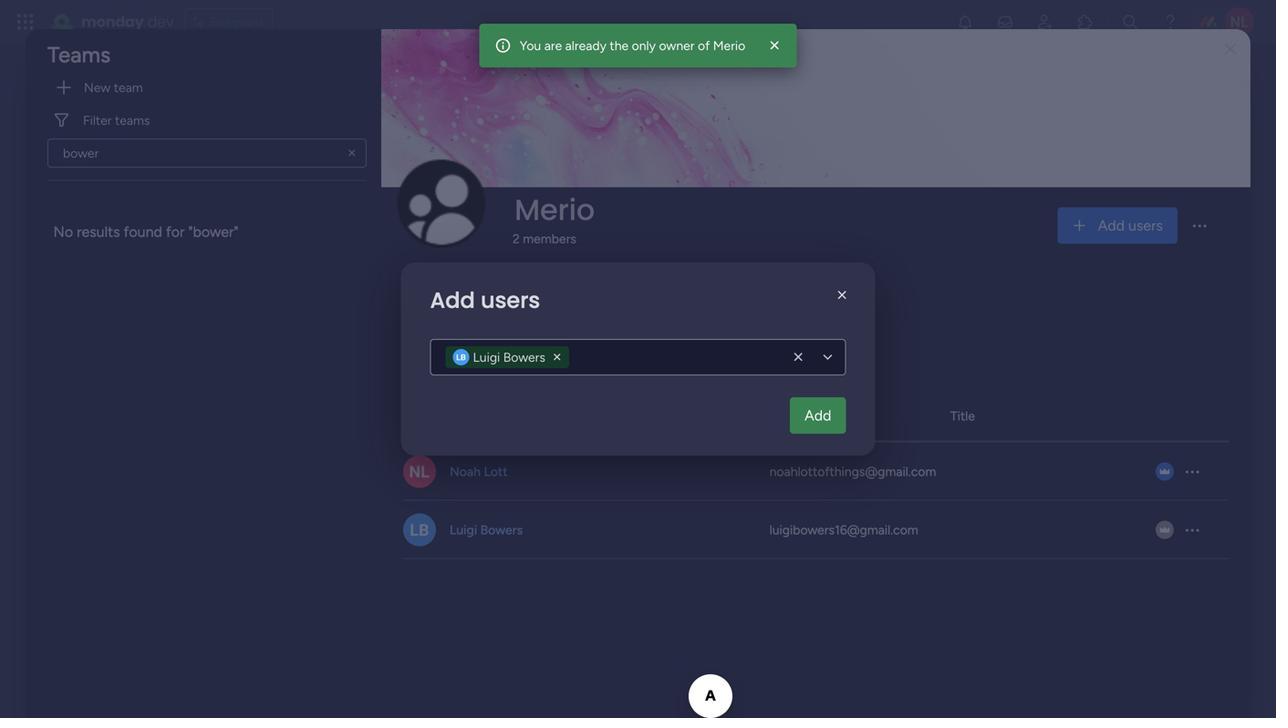 Task type: describe. For each thing, give the bounding box(es) containing it.
monday dev
[[81, 11, 174, 32]]

new team button
[[47, 73, 367, 102]]

users inside add users button
[[1128, 217, 1163, 234]]

merio inside alert
[[713, 38, 746, 53]]

row containing email
[[403, 392, 1229, 443]]

content
[[508, 346, 562, 363]]

Search teams search field
[[47, 139, 367, 168]]

teams
[[47, 42, 111, 68]]

luigibowers16@gmail.com
[[770, 523, 918, 538]]

team
[[114, 80, 143, 95]]

apps image
[[1076, 13, 1095, 31]]

add users inside document
[[430, 286, 540, 316]]

row containing luigi bowers
[[403, 501, 1229, 559]]

bowers inside luigi bowers link
[[480, 523, 523, 538]]

add users inside button
[[1098, 217, 1163, 234]]

bowers inside luigi bowers element
[[503, 350, 545, 365]]

tab list containing users / 2
[[403, 337, 1229, 373]]

notifications image
[[956, 13, 974, 31]]

are
[[544, 38, 562, 53]]

already
[[565, 38, 607, 53]]

0 vertical spatial add
[[1098, 217, 1125, 234]]

found
[[124, 223, 162, 241]]

luigi inside row
[[450, 523, 477, 538]]

team avatar image
[[396, 158, 487, 249]]

users inside "add users" heading
[[481, 286, 540, 316]]

merio 2 members
[[513, 190, 595, 247]]

1 horizontal spatial add
[[805, 407, 831, 425]]

luigi inside add users document
[[473, 350, 500, 365]]

with margin right image
[[55, 78, 73, 97]]

close image inside the you are already the only owner of merio alert
[[766, 36, 784, 55]]

owner
[[659, 38, 695, 53]]

1 vertical spatial 2
[[468, 346, 477, 363]]

clear search image
[[345, 146, 359, 161]]

of
[[698, 38, 710, 53]]

luigi bowers element
[[446, 347, 569, 369]]

inbox image
[[996, 13, 1014, 31]]

add button
[[790, 398, 846, 434]]

the
[[610, 38, 629, 53]]

merio inside merio 2 members
[[514, 190, 595, 230]]

luigi bowers link
[[447, 521, 526, 539]]

content / 0
[[508, 346, 584, 363]]

content / 0 link
[[493, 338, 599, 371]]

grid containing email
[[403, 392, 1229, 715]]

noahlottofthings@gmail.com
[[770, 464, 936, 480]]

see
[[209, 14, 231, 30]]

plans
[[234, 14, 264, 30]]

luigi bowers inside add users document
[[473, 350, 545, 365]]

luigi bowers image
[[403, 514, 436, 547]]

select product image
[[16, 13, 35, 31]]



Task type: locate. For each thing, give the bounding box(es) containing it.
/ for 2
[[459, 346, 465, 363]]

/ right users
[[459, 346, 465, 363]]

/ inside users / 2 link
[[459, 346, 465, 363]]

/ for 0
[[565, 346, 571, 363]]

add users button
[[1058, 207, 1178, 244]]

add users document
[[401, 263, 875, 456]]

new
[[84, 80, 111, 95]]

1 vertical spatial noah lott image
[[403, 455, 436, 488]]

Search by name or email search field
[[403, 293, 622, 322]]

1 / from the left
[[459, 346, 465, 363]]

0 vertical spatial noah lott image
[[1225, 7, 1254, 36]]

noah lott image
[[1225, 7, 1254, 36], [403, 455, 436, 488]]

1 vertical spatial luigi bowers
[[450, 523, 523, 538]]

bowers down lott at the left bottom of the page
[[480, 523, 523, 538]]

lott
[[484, 464, 508, 480]]

row down noahlottofthings@gmail.com
[[403, 501, 1229, 559]]

users
[[419, 346, 455, 363]]

bowers left remove "icon"
[[503, 350, 545, 365]]

add users heading
[[430, 285, 540, 317]]

add
[[1098, 217, 1125, 234], [430, 286, 475, 316], [805, 407, 831, 425]]

no
[[53, 223, 73, 241]]

title
[[950, 409, 975, 424]]

luigi bowers
[[473, 350, 545, 365], [450, 523, 523, 538]]

0 horizontal spatial noah lott image
[[403, 455, 436, 488]]

2 / from the left
[[565, 346, 571, 363]]

new team
[[84, 80, 143, 95]]

1 vertical spatial add users
[[430, 286, 540, 316]]

0 horizontal spatial add users
[[430, 286, 540, 316]]

1 row from the top
[[403, 392, 1229, 443]]

invite members image
[[1036, 13, 1054, 31]]

1 vertical spatial bowers
[[480, 523, 523, 538]]

1 horizontal spatial 2
[[513, 231, 520, 247]]

for
[[166, 223, 185, 241]]

noah lott image inside row
[[403, 455, 436, 488]]

1 horizontal spatial merio
[[713, 38, 746, 53]]

users / 2 link
[[404, 338, 491, 371]]

add inside heading
[[430, 286, 475, 316]]

add users
[[1098, 217, 1163, 234], [430, 286, 540, 316]]

1 vertical spatial add
[[430, 286, 475, 316]]

add users dialog
[[0, 0, 1276, 719]]

tab list
[[403, 337, 1229, 373]]

row down add button
[[403, 443, 1229, 501]]

None search field
[[47, 139, 367, 168]]

0 horizontal spatial 2
[[468, 346, 477, 363]]

luigi bowers down noah lott link
[[450, 523, 523, 538]]

you
[[520, 38, 541, 53]]

0
[[575, 346, 584, 363]]

1 horizontal spatial close image
[[1225, 43, 1236, 56]]

0 horizontal spatial users
[[481, 286, 540, 316]]

2 horizontal spatial add
[[1098, 217, 1125, 234]]

merio up members
[[514, 190, 595, 230]]

merio right of
[[713, 38, 746, 53]]

noah lott link
[[447, 463, 511, 481]]

Merio field
[[510, 190, 599, 230]]

1 vertical spatial merio
[[514, 190, 595, 230]]

see plans
[[209, 14, 264, 30]]

row containing noah lott
[[403, 443, 1229, 501]]

1 vertical spatial users
[[481, 286, 540, 316]]

0 horizontal spatial close image
[[766, 36, 784, 55]]

3 row from the top
[[403, 501, 1229, 559]]

only
[[632, 38, 656, 53]]

0 horizontal spatial add
[[430, 286, 475, 316]]

"bower"
[[188, 223, 239, 241]]

/ inside the content / 0 "link"
[[565, 346, 571, 363]]

row group
[[403, 443, 1229, 559]]

row group containing noah lott
[[403, 443, 1229, 559]]

2 right users
[[468, 346, 477, 363]]

1 horizontal spatial /
[[565, 346, 571, 363]]

noah lott image left noah
[[403, 455, 436, 488]]

you are already the only owner of merio
[[520, 38, 746, 53]]

/ left 0
[[565, 346, 571, 363]]

0 vertical spatial users
[[1128, 217, 1163, 234]]

close image
[[766, 36, 784, 55], [1225, 43, 1236, 56]]

2 vertical spatial add
[[805, 407, 831, 425]]

search everything image
[[1121, 13, 1139, 31]]

0 vertical spatial luigi bowers
[[473, 350, 545, 365]]

None search field
[[403, 293, 622, 322]]

2
[[513, 231, 520, 247], [468, 346, 477, 363]]

users
[[1128, 217, 1163, 234], [481, 286, 540, 316]]

1 horizontal spatial users
[[1128, 217, 1163, 234]]

0 vertical spatial 2
[[513, 231, 520, 247]]

luigi
[[473, 350, 500, 365], [450, 523, 477, 538]]

remove image
[[550, 350, 565, 365]]

no results found for "bower"
[[53, 223, 239, 241]]

0 vertical spatial bowers
[[503, 350, 545, 365]]

/
[[459, 346, 465, 363], [565, 346, 571, 363]]

users / 2
[[419, 346, 477, 363]]

dev
[[147, 11, 174, 32]]

monday
[[81, 11, 144, 32]]

1 vertical spatial luigi
[[450, 523, 477, 538]]

members
[[523, 231, 576, 247]]

grid
[[403, 392, 1229, 715]]

0 vertical spatial luigi
[[473, 350, 500, 365]]

row
[[403, 392, 1229, 443], [403, 443, 1229, 501], [403, 501, 1229, 559]]

help image
[[1161, 13, 1179, 31]]

0 vertical spatial add users
[[1098, 217, 1163, 234]]

noah
[[450, 464, 481, 480]]

luigi left content
[[473, 350, 500, 365]]

noah lott image right help image
[[1225, 7, 1254, 36]]

merio
[[713, 38, 746, 53], [514, 190, 595, 230]]

close image
[[833, 286, 852, 305]]

results
[[77, 223, 120, 241]]

bowers
[[503, 350, 545, 365], [480, 523, 523, 538]]

noah lott
[[450, 464, 508, 480]]

0 horizontal spatial merio
[[514, 190, 595, 230]]

2 inside merio 2 members
[[513, 231, 520, 247]]

you are already the only owner of merio alert
[[480, 24, 797, 67]]

email
[[768, 409, 799, 424]]

0 vertical spatial merio
[[713, 38, 746, 53]]

0 horizontal spatial /
[[459, 346, 465, 363]]

see plans button
[[185, 8, 273, 36]]

1 horizontal spatial add users
[[1098, 217, 1163, 234]]

2 row from the top
[[403, 443, 1229, 501]]

luigi bowers left remove "icon"
[[473, 350, 545, 365]]

row up noahlottofthings@gmail.com
[[403, 392, 1229, 443]]

2 left members
[[513, 231, 520, 247]]

1 horizontal spatial noah lott image
[[1225, 7, 1254, 36]]

luigi right 'luigi bowers' image
[[450, 523, 477, 538]]



Task type: vqa. For each thing, say whether or not it's contained in the screenshot.
Birth
no



